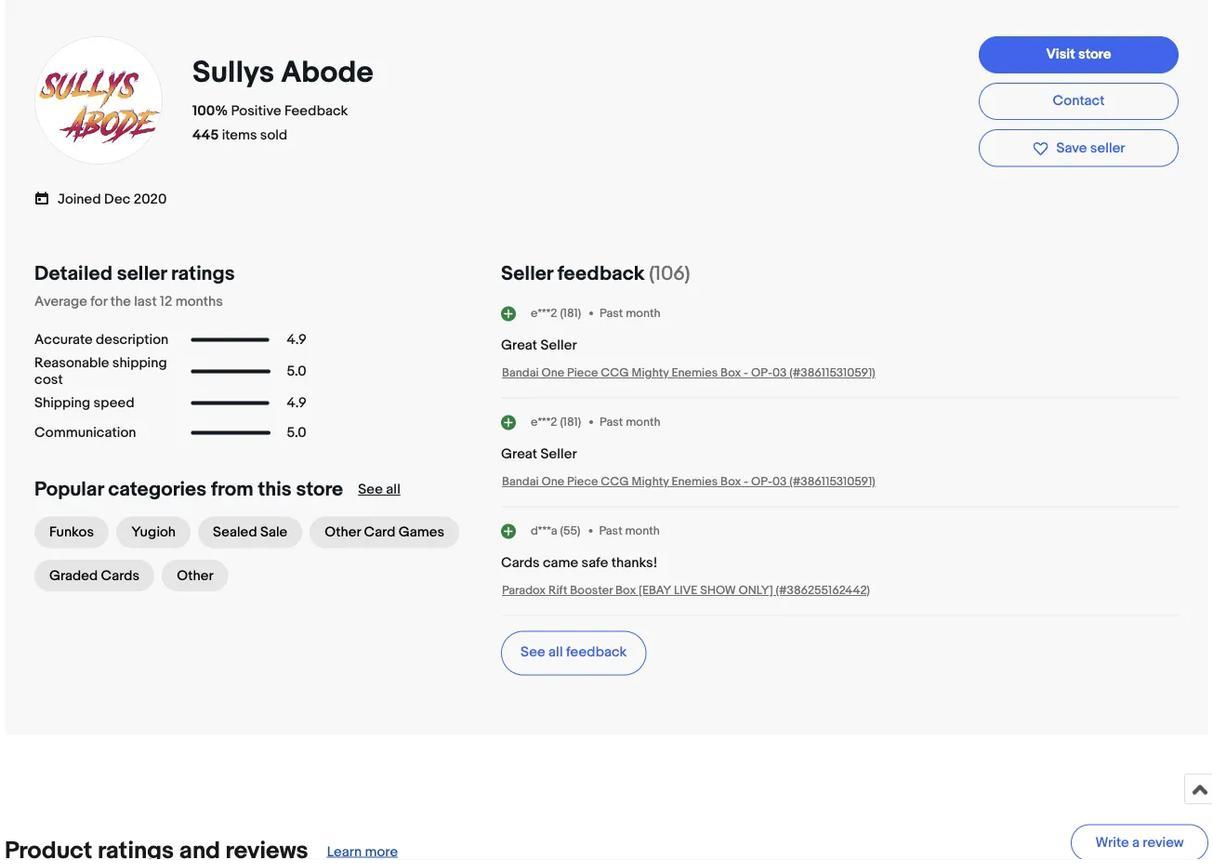 Task type: describe. For each thing, give the bounding box(es) containing it.
sullys
[[193, 55, 274, 91]]

2 (#386115310591) from the top
[[790, 475, 876, 489]]

sealed
[[213, 524, 257, 541]]

(#386255162442)
[[776, 584, 870, 598]]

- for 2nd bandai one piece ccg mighty enemies box - op-03 (#386115310591) link from the top
[[744, 475, 749, 489]]

months
[[175, 294, 223, 310]]

seller for 2nd bandai one piece ccg mighty enemies box - op-03 (#386115310591) link from the top
[[541, 446, 577, 463]]

graded cards link
[[34, 560, 155, 592]]

graded
[[49, 567, 98, 584]]

past month for 2nd bandai one piece ccg mighty enemies box - op-03 (#386115310591) link from the top
[[600, 415, 661, 429]]

e***2 (181) for 2nd bandai one piece ccg mighty enemies box - op-03 (#386115310591) link from the top
[[531, 415, 581, 429]]

visit
[[1047, 46, 1076, 63]]

popular
[[34, 478, 104, 502]]

accurate description
[[34, 332, 169, 348]]

(181) for 1st bandai one piece ccg mighty enemies box - op-03 (#386115310591) link from the top
[[560, 306, 581, 320]]

average for the last 12 months
[[34, 294, 223, 310]]

the
[[110, 294, 131, 310]]

shipping speed
[[34, 395, 135, 412]]

e***2 for 2nd bandai one piece ccg mighty enemies box - op-03 (#386115310591) link from the top
[[531, 415, 558, 429]]

0 vertical spatial seller
[[501, 262, 553, 286]]

e***2 (181) for 1st bandai one piece ccg mighty enemies box - op-03 (#386115310591) link from the top
[[531, 306, 581, 320]]

abode
[[281, 55, 373, 91]]

03 for 2nd bandai one piece ccg mighty enemies box - op-03 (#386115310591) link from the top
[[773, 475, 787, 489]]

other card games
[[325, 524, 445, 541]]

enemies for 2nd bandai one piece ccg mighty enemies box - op-03 (#386115310591) link from the top
[[672, 475, 718, 489]]

great seller for 1st bandai one piece ccg mighty enemies box - op-03 (#386115310591) link from the top
[[501, 337, 577, 354]]

save seller button
[[979, 129, 1179, 167]]

one for 1st bandai one piece ccg mighty enemies box - op-03 (#386115310591) link from the top
[[542, 366, 565, 381]]

communication
[[34, 425, 136, 441]]

feedback
[[285, 102, 348, 119]]

mighty for 2nd bandai one piece ccg mighty enemies box - op-03 (#386115310591) link from the top
[[632, 475, 669, 489]]

accurate
[[34, 332, 93, 348]]

yugioh
[[131, 524, 176, 541]]

paradox
[[502, 584, 546, 598]]

funkos
[[49, 524, 94, 541]]

shipping
[[34, 395, 90, 412]]

ratings
[[171, 262, 235, 286]]

1 horizontal spatial cards
[[501, 555, 540, 572]]

show
[[701, 584, 736, 598]]

5.0 for reasonable shipping cost
[[287, 363, 307, 380]]

last
[[134, 294, 157, 310]]

save seller
[[1057, 140, 1126, 156]]

bandai for 2nd bandai one piece ccg mighty enemies box - op-03 (#386115310591) link from the top
[[502, 475, 539, 489]]

[ebay
[[639, 584, 672, 598]]

past month for 1st bandai one piece ccg mighty enemies box - op-03 (#386115310591) link from the top
[[600, 306, 661, 320]]

great seller for 2nd bandai one piece ccg mighty enemies box - op-03 (#386115310591) link from the top
[[501, 446, 577, 463]]

for
[[90, 294, 107, 310]]

d***a (55)
[[531, 524, 581, 538]]

past for 1st bandai one piece ccg mighty enemies box - op-03 (#386115310591) link from the top
[[600, 306, 623, 320]]

5.0 for communication
[[287, 425, 307, 441]]

came
[[543, 555, 579, 572]]

average
[[34, 294, 87, 310]]

safe
[[582, 555, 609, 572]]

reasonable
[[34, 355, 109, 372]]

other link
[[162, 560, 228, 592]]

rift
[[549, 584, 568, 598]]

past month for paradox rift booster box [ebay live show only] (#386255162442) link
[[599, 524, 660, 538]]

sold
[[260, 127, 287, 143]]

see all link
[[358, 481, 401, 498]]

sealed sale link
[[198, 517, 302, 548]]

see for see all
[[358, 481, 383, 498]]

detailed
[[34, 262, 113, 286]]

sullys abode
[[193, 55, 373, 91]]

detailed seller ratings
[[34, 262, 235, 286]]

op- for 2nd bandai one piece ccg mighty enemies box - op-03 (#386115310591) link from the top
[[751, 475, 773, 489]]

2 great from the top
[[501, 446, 538, 463]]

text__icon wrapper image
[[34, 189, 58, 206]]

graded cards
[[49, 567, 140, 584]]

mighty for 1st bandai one piece ccg mighty enemies box - op-03 (#386115310591) link from the top
[[632, 366, 669, 381]]

cards came safe thanks!
[[501, 555, 658, 572]]

thanks!
[[612, 555, 658, 572]]

other for other
[[177, 567, 214, 584]]

(106)
[[649, 262, 691, 286]]

items
[[222, 127, 257, 143]]

0 horizontal spatial store
[[296, 478, 343, 502]]

sullys abode image
[[33, 35, 164, 166]]

ccg for 2nd bandai one piece ccg mighty enemies box - op-03 (#386115310591) link from the top
[[601, 475, 629, 489]]

visit store link
[[979, 36, 1179, 74]]

month for paradox rift booster box [ebay live show only] (#386255162442) link
[[625, 524, 660, 538]]

only]
[[739, 584, 773, 598]]

games
[[399, 524, 445, 541]]

see all
[[358, 481, 401, 498]]

d***a
[[531, 524, 558, 538]]

(55)
[[560, 524, 581, 538]]

visit store
[[1047, 46, 1112, 63]]

see for see all feedback
[[521, 644, 546, 661]]

bandai one piece ccg mighty enemies box - op-03 (#386115310591) for 1st bandai one piece ccg mighty enemies box - op-03 (#386115310591) link from the top
[[502, 366, 876, 381]]

joined
[[58, 191, 101, 208]]

sullys abode link
[[193, 55, 380, 91]]

reasonable shipping cost
[[34, 355, 167, 388]]

paradox rift booster box [ebay live show only] (#386255162442)
[[502, 584, 870, 598]]

100%
[[193, 102, 228, 119]]

contact
[[1053, 93, 1105, 109]]

03 for 1st bandai one piece ccg mighty enemies box - op-03 (#386115310591) link from the top
[[773, 366, 787, 381]]

see all feedback
[[521, 644, 627, 661]]



Task type: vqa. For each thing, say whether or not it's contained in the screenshot.
topmost Box
yes



Task type: locate. For each thing, give the bounding box(es) containing it.
1 vertical spatial 5.0
[[287, 425, 307, 441]]

1 bandai from the top
[[502, 366, 539, 381]]

feedback
[[558, 262, 645, 286], [566, 644, 627, 661]]

store right visit
[[1079, 46, 1112, 63]]

1 e***2 from the top
[[531, 306, 558, 320]]

1 vertical spatial box
[[721, 475, 741, 489]]

bandai one piece ccg mighty enemies box - op-03 (#386115310591) link
[[502, 366, 876, 381], [502, 475, 876, 489]]

1 4.9 from the top
[[287, 332, 307, 348]]

12
[[160, 294, 172, 310]]

0 vertical spatial see
[[358, 481, 383, 498]]

see down paradox
[[521, 644, 546, 661]]

piece for 1st bandai one piece ccg mighty enemies box - op-03 (#386115310591) link from the top
[[567, 366, 598, 381]]

other for other card games
[[325, 524, 361, 541]]

positive
[[231, 102, 281, 119]]

box for 1st bandai one piece ccg mighty enemies box - op-03 (#386115310591) link from the top
[[721, 366, 741, 381]]

1 vertical spatial e***2
[[531, 415, 558, 429]]

other left card
[[325, 524, 361, 541]]

1 vertical spatial mighty
[[632, 475, 669, 489]]

0 vertical spatial seller
[[1091, 140, 1126, 156]]

shipping
[[112, 355, 167, 372]]

popular categories from this store
[[34, 478, 343, 502]]

great seller down seller feedback (106)
[[501, 337, 577, 354]]

0 vertical spatial past
[[600, 306, 623, 320]]

0 vertical spatial one
[[542, 366, 565, 381]]

2 vertical spatial month
[[625, 524, 660, 538]]

seller inside button
[[1091, 140, 1126, 156]]

2 ccg from the top
[[601, 475, 629, 489]]

sale
[[260, 524, 288, 541]]

bandai one piece ccg mighty enemies box - op-03 (#386115310591) for 2nd bandai one piece ccg mighty enemies box - op-03 (#386115310591) link from the top
[[502, 475, 876, 489]]

card
[[364, 524, 396, 541]]

1 piece from the top
[[567, 366, 598, 381]]

2 vertical spatial seller
[[541, 446, 577, 463]]

1 vertical spatial (181)
[[560, 415, 581, 429]]

other down sealed
[[177, 567, 214, 584]]

write
[[1096, 834, 1130, 851]]

e***2 for 1st bandai one piece ccg mighty enemies box - op-03 (#386115310591) link from the top
[[531, 306, 558, 320]]

2 (181) from the top
[[560, 415, 581, 429]]

0 vertical spatial enemies
[[672, 366, 718, 381]]

1 03 from the top
[[773, 366, 787, 381]]

0 vertical spatial 4.9
[[287, 332, 307, 348]]

0 vertical spatial e***2
[[531, 306, 558, 320]]

one for 2nd bandai one piece ccg mighty enemies box - op-03 (#386115310591) link from the top
[[542, 475, 565, 489]]

write a review
[[1096, 834, 1184, 851]]

445
[[193, 127, 219, 143]]

1 vertical spatial other
[[177, 567, 214, 584]]

1 vertical spatial 4.9
[[287, 395, 307, 412]]

ccg for 1st bandai one piece ccg mighty enemies box - op-03 (#386115310591) link from the top
[[601, 366, 629, 381]]

0 horizontal spatial cards
[[101, 567, 140, 584]]

1 vertical spatial great seller
[[501, 446, 577, 463]]

2 one from the top
[[542, 475, 565, 489]]

2 e***2 from the top
[[531, 415, 558, 429]]

see up card
[[358, 481, 383, 498]]

1 5.0 from the top
[[287, 363, 307, 380]]

1 vertical spatial bandai one piece ccg mighty enemies box - op-03 (#386115310591) link
[[502, 475, 876, 489]]

all for see all feedback
[[549, 644, 563, 661]]

0 vertical spatial op-
[[751, 366, 773, 381]]

1 (181) from the top
[[560, 306, 581, 320]]

mighty
[[632, 366, 669, 381], [632, 475, 669, 489]]

1 vertical spatial op-
[[751, 475, 773, 489]]

2 vertical spatial box
[[616, 584, 636, 598]]

1 enemies from the top
[[672, 366, 718, 381]]

joined dec 2020
[[58, 191, 167, 208]]

2 e***2 (181) from the top
[[531, 415, 581, 429]]

description
[[96, 332, 169, 348]]

1 horizontal spatial see
[[521, 644, 546, 661]]

1 vertical spatial bandai
[[502, 475, 539, 489]]

cost
[[34, 372, 63, 388]]

bandai one piece ccg mighty enemies box - op-03 (#386115310591)
[[502, 366, 876, 381], [502, 475, 876, 489]]

feedback left (106)
[[558, 262, 645, 286]]

1 bandai one piece ccg mighty enemies box - op-03 (#386115310591) link from the top
[[502, 366, 876, 381]]

1 vertical spatial seller
[[541, 337, 577, 354]]

box for 2nd bandai one piece ccg mighty enemies box - op-03 (#386115310591) link from the top
[[721, 475, 741, 489]]

0 horizontal spatial all
[[386, 481, 401, 498]]

2 - from the top
[[744, 475, 749, 489]]

from
[[211, 478, 254, 502]]

0 vertical spatial e***2 (181)
[[531, 306, 581, 320]]

1 vertical spatial store
[[296, 478, 343, 502]]

0 vertical spatial (181)
[[560, 306, 581, 320]]

4.9
[[287, 332, 307, 348], [287, 395, 307, 412]]

contact link
[[979, 83, 1179, 120]]

categories
[[108, 478, 207, 502]]

1 great seller from the top
[[501, 337, 577, 354]]

1 horizontal spatial other
[[325, 524, 361, 541]]

piece
[[567, 366, 598, 381], [567, 475, 598, 489]]

1 horizontal spatial all
[[549, 644, 563, 661]]

piece for 2nd bandai one piece ccg mighty enemies box - op-03 (#386115310591) link from the top
[[567, 475, 598, 489]]

past for paradox rift booster box [ebay live show only] (#386255162442) link
[[599, 524, 623, 538]]

funkos link
[[34, 517, 109, 548]]

1 vertical spatial bandai one piece ccg mighty enemies box - op-03 (#386115310591)
[[502, 475, 876, 489]]

cards right graded
[[101, 567, 140, 584]]

0 vertical spatial bandai one piece ccg mighty enemies box - op-03 (#386115310591) link
[[502, 366, 876, 381]]

cards up paradox
[[501, 555, 540, 572]]

1 e***2 (181) from the top
[[531, 306, 581, 320]]

1 great from the top
[[501, 337, 538, 354]]

store right this
[[296, 478, 343, 502]]

1 one from the top
[[542, 366, 565, 381]]

seller up last
[[117, 262, 167, 286]]

2 bandai one piece ccg mighty enemies box - op-03 (#386115310591) from the top
[[502, 475, 876, 489]]

1 mighty from the top
[[632, 366, 669, 381]]

2 4.9 from the top
[[287, 395, 307, 412]]

0 vertical spatial month
[[626, 306, 661, 320]]

speed
[[94, 395, 135, 412]]

write a review link
[[1071, 825, 1209, 860]]

0 vertical spatial other
[[325, 524, 361, 541]]

2 vertical spatial past month
[[599, 524, 660, 538]]

seller for save
[[1091, 140, 1126, 156]]

past
[[600, 306, 623, 320], [600, 415, 623, 429], [599, 524, 623, 538]]

1 vertical spatial month
[[626, 415, 661, 429]]

(181)
[[560, 306, 581, 320], [560, 415, 581, 429]]

0 vertical spatial mighty
[[632, 366, 669, 381]]

1 vertical spatial feedback
[[566, 644, 627, 661]]

1 vertical spatial past
[[600, 415, 623, 429]]

1 - from the top
[[744, 366, 749, 381]]

1 horizontal spatial seller
[[1091, 140, 1126, 156]]

enemies for 1st bandai one piece ccg mighty enemies box - op-03 (#386115310591) link from the top
[[672, 366, 718, 381]]

2 bandai from the top
[[502, 475, 539, 489]]

1 vertical spatial -
[[744, 475, 749, 489]]

1 vertical spatial all
[[549, 644, 563, 661]]

2 03 from the top
[[773, 475, 787, 489]]

0 vertical spatial -
[[744, 366, 749, 381]]

2 bandai one piece ccg mighty enemies box - op-03 (#386115310591) link from the top
[[502, 475, 876, 489]]

e***2
[[531, 306, 558, 320], [531, 415, 558, 429]]

all down rift
[[549, 644, 563, 661]]

2020
[[134, 191, 167, 208]]

bandai
[[502, 366, 539, 381], [502, 475, 539, 489]]

past month
[[600, 306, 661, 320], [600, 415, 661, 429], [599, 524, 660, 538]]

bandai for 1st bandai one piece ccg mighty enemies box - op-03 (#386115310591) link from the top
[[502, 366, 539, 381]]

1 vertical spatial see
[[521, 644, 546, 661]]

1 vertical spatial e***2 (181)
[[531, 415, 581, 429]]

0 horizontal spatial see
[[358, 481, 383, 498]]

booster
[[570, 584, 613, 598]]

one
[[542, 366, 565, 381], [542, 475, 565, 489]]

2 piece from the top
[[567, 475, 598, 489]]

0 vertical spatial (#386115310591)
[[790, 366, 876, 381]]

1 horizontal spatial store
[[1079, 46, 1112, 63]]

see all feedback link
[[501, 631, 647, 676]]

other
[[325, 524, 361, 541], [177, 567, 214, 584]]

0 vertical spatial past month
[[600, 306, 661, 320]]

a
[[1133, 834, 1140, 851]]

0 vertical spatial 5.0
[[287, 363, 307, 380]]

all for see all
[[386, 481, 401, 498]]

1 (#386115310591) from the top
[[790, 366, 876, 381]]

0 vertical spatial great
[[501, 337, 538, 354]]

past for 2nd bandai one piece ccg mighty enemies box - op-03 (#386115310591) link from the top
[[600, 415, 623, 429]]

0 vertical spatial store
[[1079, 46, 1112, 63]]

seller
[[501, 262, 553, 286], [541, 337, 577, 354], [541, 446, 577, 463]]

1 vertical spatial 03
[[773, 475, 787, 489]]

save
[[1057, 140, 1088, 156]]

seller feedback (106)
[[501, 262, 691, 286]]

0 vertical spatial 03
[[773, 366, 787, 381]]

month for 2nd bandai one piece ccg mighty enemies box - op-03 (#386115310591) link from the top
[[626, 415, 661, 429]]

month
[[626, 306, 661, 320], [626, 415, 661, 429], [625, 524, 660, 538]]

live
[[674, 584, 698, 598]]

cards
[[501, 555, 540, 572], [101, 567, 140, 584]]

2 mighty from the top
[[632, 475, 669, 489]]

0 vertical spatial ccg
[[601, 366, 629, 381]]

this
[[258, 478, 292, 502]]

paradox rift booster box [ebay live show only] (#386255162442) link
[[502, 584, 870, 598]]

0 vertical spatial great seller
[[501, 337, 577, 354]]

1 ccg from the top
[[601, 366, 629, 381]]

0 vertical spatial bandai
[[502, 366, 539, 381]]

-
[[744, 366, 749, 381], [744, 475, 749, 489]]

2 enemies from the top
[[672, 475, 718, 489]]

all up other card games link
[[386, 481, 401, 498]]

1 vertical spatial (#386115310591)
[[790, 475, 876, 489]]

sealed sale
[[213, 524, 288, 541]]

03
[[773, 366, 787, 381], [773, 475, 787, 489]]

2 5.0 from the top
[[287, 425, 307, 441]]

1 vertical spatial piece
[[567, 475, 598, 489]]

great seller up d***a
[[501, 446, 577, 463]]

dec
[[104, 191, 131, 208]]

4.9 for shipping speed
[[287, 395, 307, 412]]

yugioh link
[[116, 517, 191, 548]]

1 vertical spatial one
[[542, 475, 565, 489]]

seller for detailed
[[117, 262, 167, 286]]

(#386115310591)
[[790, 366, 876, 381], [790, 475, 876, 489]]

1 vertical spatial past month
[[600, 415, 661, 429]]

(181) for 2nd bandai one piece ccg mighty enemies box - op-03 (#386115310591) link from the top
[[560, 415, 581, 429]]

0 horizontal spatial seller
[[117, 262, 167, 286]]

1 bandai one piece ccg mighty enemies box - op-03 (#386115310591) from the top
[[502, 366, 876, 381]]

seller for 1st bandai one piece ccg mighty enemies box - op-03 (#386115310591) link from the top
[[541, 337, 577, 354]]

0 vertical spatial all
[[386, 481, 401, 498]]

5.0
[[287, 363, 307, 380], [287, 425, 307, 441]]

1 op- from the top
[[751, 366, 773, 381]]

2 op- from the top
[[751, 475, 773, 489]]

0 vertical spatial feedback
[[558, 262, 645, 286]]

review
[[1143, 834, 1184, 851]]

great seller
[[501, 337, 577, 354], [501, 446, 577, 463]]

op- for 1st bandai one piece ccg mighty enemies box - op-03 (#386115310591) link from the top
[[751, 366, 773, 381]]

0 vertical spatial bandai one piece ccg mighty enemies box - op-03 (#386115310591)
[[502, 366, 876, 381]]

month for 1st bandai one piece ccg mighty enemies box - op-03 (#386115310591) link from the top
[[626, 306, 661, 320]]

1 vertical spatial great
[[501, 446, 538, 463]]

100% positive feedback 445 items sold
[[193, 102, 348, 143]]

1 vertical spatial ccg
[[601, 475, 629, 489]]

4.9 for accurate description
[[287, 332, 307, 348]]

2 great seller from the top
[[501, 446, 577, 463]]

- for 1st bandai one piece ccg mighty enemies box - op-03 (#386115310591) link from the top
[[744, 366, 749, 381]]

other card games link
[[310, 517, 460, 548]]

seller right save
[[1091, 140, 1126, 156]]

1 vertical spatial enemies
[[672, 475, 718, 489]]

ccg
[[601, 366, 629, 381], [601, 475, 629, 489]]

feedback down booster
[[566, 644, 627, 661]]

0 vertical spatial piece
[[567, 366, 598, 381]]

2 vertical spatial past
[[599, 524, 623, 538]]

0 horizontal spatial other
[[177, 567, 214, 584]]

0 vertical spatial box
[[721, 366, 741, 381]]

seller
[[1091, 140, 1126, 156], [117, 262, 167, 286]]

1 vertical spatial seller
[[117, 262, 167, 286]]



